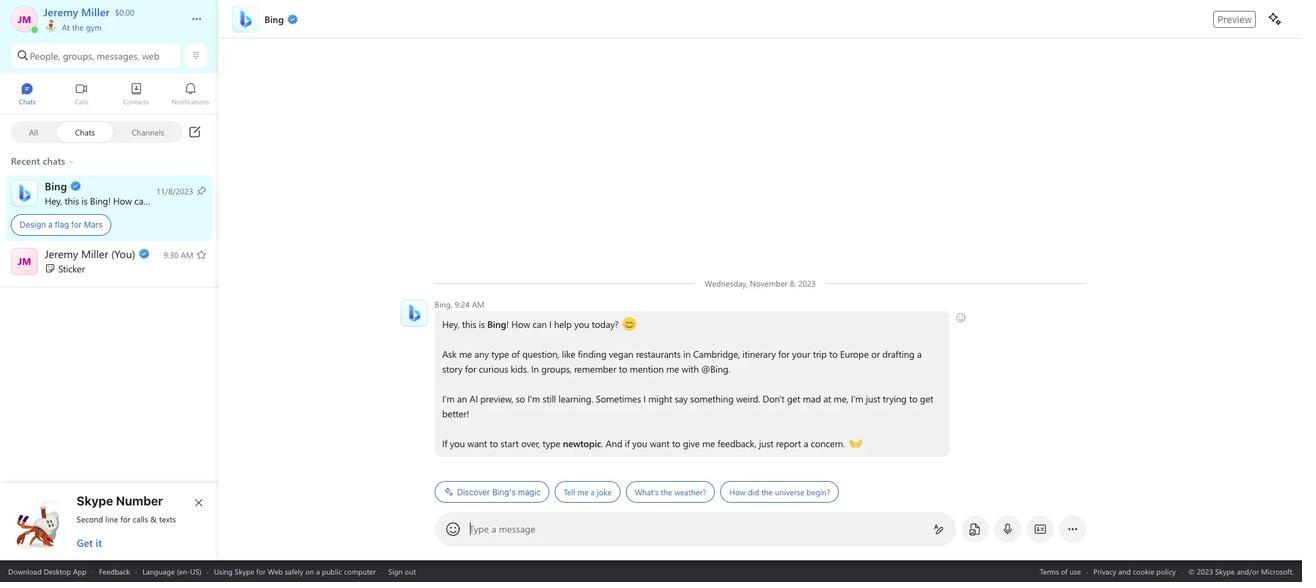 Task type: describe. For each thing, give the bounding box(es) containing it.
cambridge,
[[693, 348, 740, 361]]

so
[[516, 393, 525, 406]]

to down the vegan
[[619, 363, 628, 376]]

on
[[306, 567, 314, 577]]

and
[[606, 438, 623, 450]]

web
[[268, 567, 283, 577]]

people, groups, messages, web button
[[11, 43, 180, 68]]

magic
[[518, 487, 541, 498]]

people,
[[30, 49, 60, 62]]

ask me any type of question, like finding vegan restaurants in cambridge, itinerary for your trip to europe or drafting a story for curious kids. in groups, remember to mention me with @bing. i'm an ai preview, so i'm still learning. sometimes i might say something weird. don't get mad at me, i'm just trying to get better! if you want to start over, type
[[442, 348, 936, 450]]

drafting
[[883, 348, 915, 361]]

safely
[[285, 567, 303, 577]]

privacy and cookie policy
[[1094, 567, 1176, 577]]

the for what's
[[661, 487, 672, 498]]

chats
[[75, 127, 95, 137]]

privacy
[[1094, 567, 1117, 577]]

sticker button
[[0, 243, 218, 283]]

1 i'm from the left
[[442, 393, 455, 406]]

at the gym button
[[43, 19, 178, 33]]

1 get from the left
[[787, 393, 801, 406]]

the for at
[[72, 22, 84, 33]]

mad
[[803, 393, 821, 406]]

at
[[824, 393, 831, 406]]

0 horizontal spatial is
[[81, 194, 88, 207]]

0 horizontal spatial hey, this is bing ! how can i help you today?
[[45, 194, 223, 207]]

in
[[531, 363, 539, 376]]

0 vertical spatial bing
[[90, 194, 108, 207]]

&
[[150, 514, 157, 525]]

for left your
[[779, 348, 790, 361]]

0 vertical spatial !
[[108, 194, 111, 207]]

0 horizontal spatial can
[[134, 194, 149, 207]]

any
[[475, 348, 489, 361]]

0 horizontal spatial help
[[156, 194, 174, 207]]

all
[[29, 127, 38, 137]]

a left flag
[[48, 220, 53, 230]]

trip
[[813, 348, 827, 361]]

it
[[96, 537, 102, 550]]

1 vertical spatial of
[[1061, 567, 1068, 577]]

2 i'm from the left
[[528, 393, 540, 406]]

at the gym
[[60, 22, 102, 33]]

desktop
[[44, 567, 71, 577]]

or
[[872, 348, 880, 361]]

1 vertical spatial how
[[511, 318, 530, 331]]

europe
[[840, 348, 869, 361]]

preview
[[1218, 13, 1252, 25]]

bing, 9:24 am
[[435, 299, 485, 310]]

0 vertical spatial i
[[151, 194, 153, 207]]

you inside ask me any type of question, like finding vegan restaurants in cambridge, itinerary for your trip to europe or drafting a story for curious kids. in groups, remember to mention me with @bing. i'm an ai preview, so i'm still learning. sometimes i might say something weird. don't get mad at me, i'm just trying to get better! if you want to start over, type
[[450, 438, 465, 450]]

cookie
[[1133, 567, 1155, 577]]

use
[[1070, 567, 1081, 577]]

want inside ask me any type of question, like finding vegan restaurants in cambridge, itinerary for your trip to europe or drafting a story for curious kids. in groups, remember to mention me with @bing. i'm an ai preview, so i'm still learning. sometimes i might say something weird. don't get mad at me, i'm just trying to get better! if you want to start over, type
[[468, 438, 487, 450]]

in
[[683, 348, 691, 361]]

joke
[[597, 487, 612, 498]]

web
[[142, 49, 160, 62]]

tell
[[564, 487, 575, 498]]

type
[[469, 523, 489, 536]]

still
[[543, 393, 556, 406]]

0 vertical spatial today?
[[194, 194, 220, 207]]

flag
[[55, 220, 69, 230]]

download desktop app link
[[8, 567, 86, 577]]

how did the universe begin? button
[[721, 482, 839, 503]]

1 vertical spatial this
[[462, 318, 477, 331]]

message
[[499, 523, 536, 536]]

me right give
[[702, 438, 715, 450]]

people, groups, messages, web
[[30, 49, 160, 62]]

to left give
[[672, 438, 681, 450]]

1 horizontal spatial hey, this is bing ! how can i help you today?
[[442, 318, 621, 331]]

feedback,
[[718, 438, 757, 450]]

get
[[77, 537, 93, 550]]

language
[[143, 567, 175, 577]]

me left any
[[459, 348, 472, 361]]

discover
[[457, 487, 490, 498]]

to right trip
[[829, 348, 838, 361]]

me inside tell me a joke button
[[578, 487, 589, 498]]

gym
[[86, 22, 102, 33]]

a right on
[[316, 567, 320, 577]]

groups, inside people, groups, messages, web 'button'
[[63, 49, 94, 62]]

how inside how did the universe begin? button
[[730, 487, 746, 498]]

an
[[457, 393, 467, 406]]

kids.
[[511, 363, 529, 376]]

for right story
[[465, 363, 477, 376]]

how did the universe begin?
[[730, 487, 831, 498]]

am
[[472, 299, 485, 310]]

us)
[[190, 567, 202, 577]]

me,
[[834, 393, 849, 406]]

universe
[[775, 487, 805, 498]]

public
[[322, 567, 342, 577]]

give
[[683, 438, 700, 450]]

1 horizontal spatial i
[[549, 318, 552, 331]]

design a flag for mars
[[20, 220, 103, 230]]

mention
[[630, 363, 664, 376]]

begin?
[[807, 487, 831, 498]]

1 horizontal spatial today?
[[592, 318, 619, 331]]

second
[[77, 514, 103, 525]]

ai
[[470, 393, 478, 406]]

sign out link
[[388, 567, 416, 577]]

privacy and cookie policy link
[[1094, 567, 1176, 577]]

1 vertical spatial type
[[543, 438, 561, 450]]

a inside button
[[591, 487, 595, 498]]



Task type: locate. For each thing, give the bounding box(es) containing it.
of inside ask me any type of question, like finding vegan restaurants in cambridge, itinerary for your trip to europe or drafting a story for curious kids. in groups, remember to mention me with @bing. i'm an ai preview, so i'm still learning. sometimes i might say something weird. don't get mad at me, i'm just trying to get better! if you want to start over, type
[[512, 348, 520, 361]]

1 horizontal spatial help
[[554, 318, 572, 331]]

hey, this is bing ! how can i help you today? up question,
[[442, 318, 621, 331]]

hey, this is bing ! how can i help you today? up mars
[[45, 194, 223, 207]]

groups, down at the gym
[[63, 49, 94, 62]]

0 horizontal spatial today?
[[194, 194, 220, 207]]

0 horizontal spatial just
[[759, 438, 774, 450]]

just left "report"
[[759, 438, 774, 450]]

for
[[71, 220, 82, 230], [779, 348, 790, 361], [465, 363, 477, 376], [120, 514, 131, 525], [256, 567, 266, 577]]

a
[[48, 220, 53, 230], [917, 348, 922, 361], [804, 438, 809, 450], [591, 487, 595, 498], [492, 523, 497, 536], [316, 567, 320, 577]]

download
[[8, 567, 42, 577]]

language (en-us) link
[[143, 567, 202, 577]]

trying
[[883, 393, 907, 406]]

(smileeyes)
[[623, 317, 667, 330]]

tell me a joke button
[[555, 482, 621, 503]]

app
[[73, 567, 86, 577]]

weird.
[[736, 393, 760, 406]]

0 horizontal spatial get
[[787, 393, 801, 406]]

with
[[682, 363, 699, 376]]

say
[[675, 393, 688, 406]]

get right trying
[[920, 393, 934, 406]]

2 horizontal spatial how
[[730, 487, 746, 498]]

1 horizontal spatial just
[[866, 393, 881, 406]]

skype number
[[77, 495, 163, 509]]

using
[[214, 567, 233, 577]]

terms of use
[[1040, 567, 1081, 577]]

how left did
[[730, 487, 746, 498]]

this down 9:24
[[462, 318, 477, 331]]

2 want from the left
[[650, 438, 670, 450]]

1 vertical spatial hey, this is bing ! how can i help you today?
[[442, 318, 621, 331]]

this
[[65, 194, 79, 207], [462, 318, 477, 331]]

of
[[512, 348, 520, 361], [1061, 567, 1068, 577]]

terms of use link
[[1040, 567, 1081, 577]]

what's the weather?
[[635, 487, 707, 498]]

0 horizontal spatial !
[[108, 194, 111, 207]]

weather?
[[675, 487, 707, 498]]

get left mad
[[787, 393, 801, 406]]

itinerary
[[743, 348, 776, 361]]

start
[[501, 438, 519, 450]]

just left trying
[[866, 393, 881, 406]]

2 get from the left
[[920, 393, 934, 406]]

this up flag
[[65, 194, 79, 207]]

mars
[[84, 220, 103, 230]]

2 vertical spatial i
[[644, 393, 646, 406]]

1 horizontal spatial can
[[533, 318, 547, 331]]

0 vertical spatial type
[[491, 348, 509, 361]]

Type a message text field
[[470, 523, 923, 537]]

hey, up design a flag for mars
[[45, 194, 62, 207]]

bing,
[[435, 299, 453, 310]]

@bing.
[[701, 363, 731, 376]]

(openhands)
[[849, 437, 900, 450]]

1 vertical spatial groups,
[[541, 363, 572, 376]]

sign out
[[388, 567, 416, 577]]

1 want from the left
[[468, 438, 487, 450]]

newtopic . and if you want to give me feedback, just report a concern.
[[563, 438, 848, 450]]

bing up mars
[[90, 194, 108, 207]]

better!
[[442, 408, 469, 421]]

second line for calls & texts
[[77, 514, 176, 525]]

skype right using
[[235, 567, 254, 577]]

0 horizontal spatial of
[[512, 348, 520, 361]]

1 horizontal spatial is
[[479, 318, 485, 331]]

0 horizontal spatial hey,
[[45, 194, 62, 207]]

discover bing's magic
[[457, 487, 541, 498]]

i'm right so
[[528, 393, 540, 406]]

type up curious
[[491, 348, 509, 361]]

how up question,
[[511, 318, 530, 331]]

for left web at the bottom of page
[[256, 567, 266, 577]]

1 horizontal spatial i'm
[[528, 393, 540, 406]]

a right "type"
[[492, 523, 497, 536]]

hey, down 'bing,'
[[442, 318, 460, 331]]

1 horizontal spatial want
[[650, 438, 670, 450]]

1 horizontal spatial bing
[[488, 318, 506, 331]]

concern.
[[811, 438, 845, 450]]

2 vertical spatial how
[[730, 487, 746, 498]]

don't
[[763, 393, 785, 406]]

! up curious
[[506, 318, 509, 331]]

and
[[1119, 567, 1131, 577]]

1 vertical spatial is
[[479, 318, 485, 331]]

bing's
[[492, 487, 516, 498]]

type right over, at the bottom of the page
[[543, 438, 561, 450]]

using skype for web safely on a public computer
[[214, 567, 376, 577]]

0 vertical spatial just
[[866, 393, 881, 406]]

i'm left an
[[442, 393, 455, 406]]

0 horizontal spatial how
[[113, 194, 132, 207]]

1 horizontal spatial skype
[[235, 567, 254, 577]]

! up sticker "button" at the top left
[[108, 194, 111, 207]]

remember
[[574, 363, 617, 376]]

hey, this is bing ! how can i help you today?
[[45, 194, 223, 207], [442, 318, 621, 331]]

curious
[[479, 363, 508, 376]]

1 horizontal spatial how
[[511, 318, 530, 331]]

for right flag
[[71, 220, 82, 230]]

1 vertical spatial today?
[[592, 318, 619, 331]]

0 vertical spatial hey,
[[45, 194, 62, 207]]

hey,
[[45, 194, 62, 207], [442, 318, 460, 331]]

the right did
[[762, 487, 773, 498]]

story
[[442, 363, 463, 376]]

is up mars
[[81, 194, 88, 207]]

report
[[776, 438, 801, 450]]

0 horizontal spatial skype
[[77, 495, 113, 509]]

your
[[792, 348, 811, 361]]

tab list
[[0, 77, 218, 114]]

over,
[[521, 438, 540, 450]]

preview,
[[481, 393, 513, 406]]

1 horizontal spatial groups,
[[541, 363, 572, 376]]

me right tell
[[578, 487, 589, 498]]

3 i'm from the left
[[851, 393, 864, 406]]

type a message
[[469, 523, 536, 536]]

1 vertical spatial help
[[554, 318, 572, 331]]

1 vertical spatial skype
[[235, 567, 254, 577]]

just inside ask me any type of question, like finding vegan restaurants in cambridge, itinerary for your trip to europe or drafting a story for curious kids. in groups, remember to mention me with @bing. i'm an ai preview, so i'm still learning. sometimes i might say something weird. don't get mad at me, i'm just trying to get better! if you want to start over, type
[[866, 393, 881, 406]]

did
[[748, 487, 759, 498]]

if
[[625, 438, 630, 450]]

can
[[134, 194, 149, 207], [533, 318, 547, 331]]

0 vertical spatial groups,
[[63, 49, 94, 62]]

groups, inside ask me any type of question, like finding vegan restaurants in cambridge, itinerary for your trip to europe or drafting a story for curious kids. in groups, remember to mention me with @bing. i'm an ai preview, so i'm still learning. sometimes i might say something weird. don't get mad at me, i'm just trying to get better! if you want to start over, type
[[541, 363, 572, 376]]

policy
[[1157, 567, 1176, 577]]

something
[[690, 393, 734, 406]]

tell me a joke
[[564, 487, 612, 498]]

channels
[[132, 127, 164, 137]]

0 vertical spatial this
[[65, 194, 79, 207]]

1 horizontal spatial this
[[462, 318, 477, 331]]

download desktop app
[[8, 567, 86, 577]]

a inside ask me any type of question, like finding vegan restaurants in cambridge, itinerary for your trip to europe or drafting a story for curious kids. in groups, remember to mention me with @bing. i'm an ai preview, so i'm still learning. sometimes i might say something weird. don't get mad at me, i'm just trying to get better! if you want to start over, type
[[917, 348, 922, 361]]

0 horizontal spatial i
[[151, 194, 153, 207]]

you
[[176, 194, 191, 207], [574, 318, 589, 331], [450, 438, 465, 450], [632, 438, 648, 450]]

0 vertical spatial help
[[156, 194, 174, 207]]

get
[[787, 393, 801, 406], [920, 393, 934, 406]]

sign
[[388, 567, 403, 577]]

the right 'at'
[[72, 22, 84, 33]]

2 horizontal spatial i
[[644, 393, 646, 406]]

1 horizontal spatial type
[[543, 438, 561, 450]]

1 vertical spatial can
[[533, 318, 547, 331]]

line
[[105, 514, 118, 525]]

0 horizontal spatial type
[[491, 348, 509, 361]]

type
[[491, 348, 509, 361], [543, 438, 561, 450]]

0 vertical spatial can
[[134, 194, 149, 207]]

newtopic
[[563, 438, 601, 450]]

of left use
[[1061, 567, 1068, 577]]

want left give
[[650, 438, 670, 450]]

groups, down like
[[541, 363, 572, 376]]

restaurants
[[636, 348, 681, 361]]

if
[[442, 438, 448, 450]]

to right trying
[[909, 393, 918, 406]]

what's the weather? button
[[626, 482, 715, 503]]

0 horizontal spatial i'm
[[442, 393, 455, 406]]

0 vertical spatial is
[[81, 194, 88, 207]]

skype number element
[[12, 495, 207, 550]]

how
[[113, 194, 132, 207], [511, 318, 530, 331], [730, 487, 746, 498]]

0 vertical spatial how
[[113, 194, 132, 207]]

2 horizontal spatial i'm
[[851, 393, 864, 406]]

0 horizontal spatial this
[[65, 194, 79, 207]]

0 horizontal spatial the
[[72, 22, 84, 33]]

0 horizontal spatial bing
[[90, 194, 108, 207]]

me left with
[[666, 363, 679, 376]]

i'm right me,
[[851, 393, 864, 406]]

for right line
[[120, 514, 131, 525]]

1 vertical spatial i
[[549, 318, 552, 331]]

get it
[[77, 537, 102, 550]]

1 horizontal spatial hey,
[[442, 318, 460, 331]]

skype up second
[[77, 495, 113, 509]]

0 vertical spatial skype
[[77, 495, 113, 509]]

the right what's
[[661, 487, 672, 498]]

1 vertical spatial just
[[759, 438, 774, 450]]

for inside skype number element
[[120, 514, 131, 525]]

1 vertical spatial bing
[[488, 318, 506, 331]]

a right drafting
[[917, 348, 922, 361]]

0 vertical spatial of
[[512, 348, 520, 361]]

bing up any
[[488, 318, 506, 331]]

1 horizontal spatial get
[[920, 393, 934, 406]]

language (en-us)
[[143, 567, 202, 577]]

a left joke
[[591, 487, 595, 498]]

1 horizontal spatial the
[[661, 487, 672, 498]]

want left start
[[468, 438, 487, 450]]

terms
[[1040, 567, 1059, 577]]

of up kids.
[[512, 348, 520, 361]]

at
[[62, 22, 70, 33]]

ask
[[442, 348, 457, 361]]

learning.
[[559, 393, 594, 406]]

.
[[601, 438, 603, 450]]

a right "report"
[[804, 438, 809, 450]]

1 horizontal spatial !
[[506, 318, 509, 331]]

0 horizontal spatial want
[[468, 438, 487, 450]]

0 horizontal spatial groups,
[[63, 49, 94, 62]]

2 horizontal spatial the
[[762, 487, 773, 498]]

how up sticker "button" at the top left
[[113, 194, 132, 207]]

using skype for web safely on a public computer link
[[214, 567, 376, 577]]

1 horizontal spatial of
[[1061, 567, 1068, 577]]

to left start
[[490, 438, 498, 450]]

sticker
[[58, 262, 85, 275]]

0 vertical spatial hey, this is bing ! how can i help you today?
[[45, 194, 223, 207]]

is down am in the bottom of the page
[[479, 318, 485, 331]]

like
[[562, 348, 576, 361]]

i inside ask me any type of question, like finding vegan restaurants in cambridge, itinerary for your trip to europe or drafting a story for curious kids. in groups, remember to mention me with @bing. i'm an ai preview, so i'm still learning. sometimes i might say something weird. don't get mad at me, i'm just trying to get better! if you want to start over, type
[[644, 393, 646, 406]]

1 vertical spatial hey,
[[442, 318, 460, 331]]

1 vertical spatial !
[[506, 318, 509, 331]]

sometimes
[[596, 393, 641, 406]]

(en-
[[177, 567, 190, 577]]



Task type: vqa. For each thing, say whether or not it's contained in the screenshot.
Hey, to the top
yes



